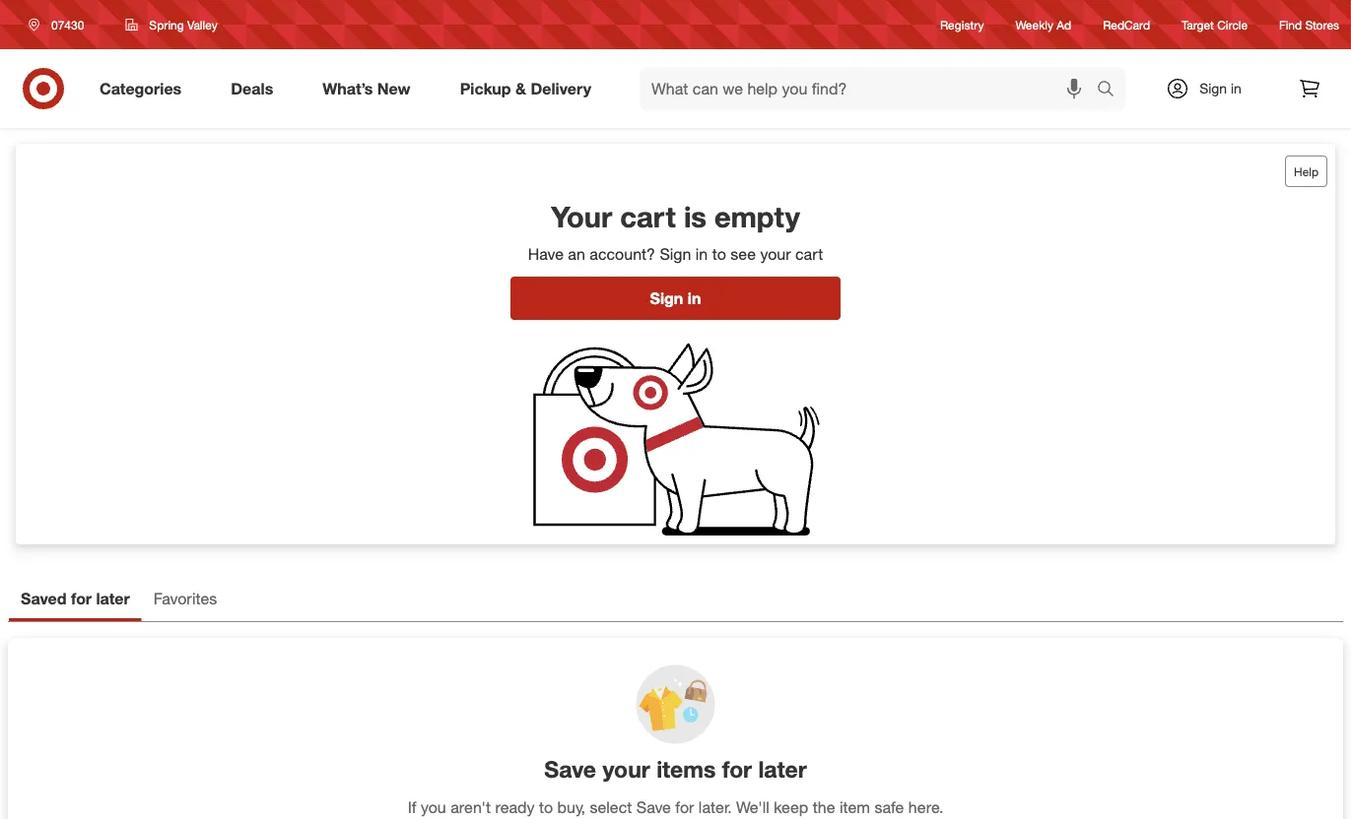 Task type: locate. For each thing, give the bounding box(es) containing it.
2 vertical spatial sign
[[650, 289, 683, 308]]

0 vertical spatial cart
[[620, 199, 676, 234]]

sign in link
[[1149, 67, 1272, 110]]

later up keep
[[758, 756, 807, 784]]

for up we'll
[[722, 756, 752, 784]]

categories
[[100, 79, 182, 98]]

1 horizontal spatial later
[[758, 756, 807, 784]]

weekly ad link
[[1015, 16, 1071, 33]]

0 vertical spatial sign in
[[1199, 80, 1241, 97]]

for left "later."
[[675, 798, 694, 817]]

saved for later
[[21, 590, 130, 609]]

new
[[377, 79, 411, 98]]

1 horizontal spatial to
[[712, 244, 726, 263]]

later.
[[699, 798, 732, 817]]

your right see
[[760, 244, 791, 263]]

in down have an account? sign in to see your cart
[[688, 289, 701, 308]]

later right saved
[[96, 590, 130, 609]]

redcard
[[1103, 17, 1150, 32]]

help
[[1294, 164, 1318, 179]]

in
[[1231, 80, 1241, 97], [696, 244, 708, 263], [688, 289, 701, 308]]

save right select
[[636, 798, 671, 817]]

have an account? sign in to see your cart
[[528, 244, 823, 263]]

sign
[[1199, 80, 1227, 97], [660, 244, 691, 263], [650, 289, 683, 308]]

0 vertical spatial in
[[1231, 80, 1241, 97]]

search
[[1088, 81, 1135, 100]]

2 horizontal spatial for
[[722, 756, 752, 784]]

sign in
[[1199, 80, 1241, 97], [650, 289, 701, 308]]

stores
[[1305, 17, 1339, 32]]

favorites link
[[142, 581, 229, 622]]

0 horizontal spatial save
[[544, 756, 596, 784]]

safe
[[875, 798, 904, 817]]

cart up account?
[[620, 199, 676, 234]]

2 vertical spatial in
[[688, 289, 701, 308]]

sign down your cart is empty
[[660, 244, 691, 263]]

0 horizontal spatial sign in
[[650, 289, 701, 308]]

save up 'buy,'
[[544, 756, 596, 784]]

1 vertical spatial your
[[602, 756, 650, 784]]

find
[[1279, 17, 1302, 32]]

pickup & delivery
[[460, 79, 591, 98]]

in down is
[[696, 244, 708, 263]]

sign in down have an account? sign in to see your cart
[[650, 289, 701, 308]]

sign in down target circle "link"
[[1199, 80, 1241, 97]]

cart
[[620, 199, 676, 234], [795, 244, 823, 263]]

circle
[[1217, 17, 1248, 32]]

0 horizontal spatial later
[[96, 590, 130, 609]]

1 vertical spatial later
[[758, 756, 807, 784]]

spring valley
[[149, 17, 217, 32]]

1 vertical spatial in
[[696, 244, 708, 263]]

1 horizontal spatial sign in
[[1199, 80, 1241, 97]]

1 vertical spatial save
[[636, 798, 671, 817]]

weekly ad
[[1015, 17, 1071, 32]]

1 horizontal spatial your
[[760, 244, 791, 263]]

save
[[544, 756, 596, 784], [636, 798, 671, 817]]

to left see
[[712, 244, 726, 263]]

target circle link
[[1182, 16, 1248, 33]]

1 horizontal spatial for
[[675, 798, 694, 817]]

to left 'buy,'
[[539, 798, 553, 817]]

cart down empty
[[795, 244, 823, 263]]

sign down target circle "link"
[[1199, 80, 1227, 97]]

1 vertical spatial sign in
[[650, 289, 701, 308]]

your cart is empty
[[551, 199, 800, 234]]

if
[[408, 798, 416, 817]]

sign down have an account? sign in to see your cart
[[650, 289, 683, 308]]

have
[[528, 244, 564, 263]]

registry
[[940, 17, 984, 32]]

in down circle
[[1231, 80, 1241, 97]]

you
[[421, 798, 446, 817]]

0 vertical spatial your
[[760, 244, 791, 263]]

ready
[[495, 798, 535, 817]]

0 horizontal spatial cart
[[620, 199, 676, 234]]

0 horizontal spatial to
[[539, 798, 553, 817]]

deals
[[231, 79, 273, 98]]

pickup
[[460, 79, 511, 98]]

for right saved
[[71, 590, 92, 609]]

target
[[1182, 17, 1214, 32]]

in inside button
[[688, 289, 701, 308]]

delivery
[[531, 79, 591, 98]]

later
[[96, 590, 130, 609], [758, 756, 807, 784]]

for inside "link"
[[71, 590, 92, 609]]

sign in inside sign in link
[[1199, 80, 1241, 97]]

0 vertical spatial later
[[96, 590, 130, 609]]

your
[[760, 244, 791, 263], [602, 756, 650, 784]]

search button
[[1088, 67, 1135, 114]]

your up select
[[602, 756, 650, 784]]

what's
[[322, 79, 373, 98]]

to
[[712, 244, 726, 263], [539, 798, 553, 817]]

0 vertical spatial for
[[71, 590, 92, 609]]

keep
[[774, 798, 808, 817]]

1 horizontal spatial cart
[[795, 244, 823, 263]]

deals link
[[214, 67, 298, 110]]

help button
[[1285, 156, 1327, 187]]

2 vertical spatial for
[[675, 798, 694, 817]]

for
[[71, 590, 92, 609], [722, 756, 752, 784], [675, 798, 694, 817]]

your
[[551, 199, 612, 234]]

0 horizontal spatial for
[[71, 590, 92, 609]]



Task type: describe. For each thing, give the bounding box(es) containing it.
ad
[[1057, 17, 1071, 32]]

the
[[813, 798, 835, 817]]

aren't
[[451, 798, 491, 817]]

What can we help you find? suggestions appear below search field
[[640, 67, 1102, 110]]

sign inside button
[[650, 289, 683, 308]]

valley
[[187, 17, 217, 32]]

spring
[[149, 17, 184, 32]]

0 horizontal spatial your
[[602, 756, 650, 784]]

see
[[730, 244, 756, 263]]

is
[[684, 199, 706, 234]]

weekly
[[1015, 17, 1053, 32]]

1 vertical spatial sign
[[660, 244, 691, 263]]

1 vertical spatial cart
[[795, 244, 823, 263]]

here.
[[908, 798, 943, 817]]

1 horizontal spatial save
[[636, 798, 671, 817]]

what's new link
[[306, 67, 435, 110]]

categories link
[[83, 67, 206, 110]]

select
[[590, 798, 632, 817]]

empty
[[714, 199, 800, 234]]

find stores
[[1279, 17, 1339, 32]]

&
[[515, 79, 526, 98]]

an
[[568, 244, 585, 263]]

what's new
[[322, 79, 411, 98]]

later inside "link"
[[96, 590, 130, 609]]

account?
[[590, 244, 655, 263]]

saved for later link
[[9, 581, 142, 622]]

save your items for later
[[544, 756, 807, 784]]

07430 button
[[16, 7, 105, 42]]

pickup & delivery link
[[443, 67, 616, 110]]

sign in inside 'sign in' button
[[650, 289, 701, 308]]

items
[[656, 756, 716, 784]]

spring valley button
[[113, 7, 230, 42]]

we'll
[[736, 798, 769, 817]]

favorites
[[153, 590, 217, 609]]

target circle
[[1182, 17, 1248, 32]]

find stores link
[[1279, 16, 1339, 33]]

registry link
[[940, 16, 984, 33]]

saved
[[21, 590, 66, 609]]

buy,
[[557, 798, 585, 817]]

sign in button
[[511, 277, 840, 320]]

empty cart bullseye image
[[527, 332, 824, 545]]

0 vertical spatial sign
[[1199, 80, 1227, 97]]

1 vertical spatial to
[[539, 798, 553, 817]]

0 vertical spatial save
[[544, 756, 596, 784]]

0 vertical spatial to
[[712, 244, 726, 263]]

item
[[839, 798, 870, 817]]

if you aren't ready to buy, select save for later. we'll keep the item safe here.
[[408, 798, 943, 817]]

07430
[[51, 17, 84, 32]]

1 vertical spatial for
[[722, 756, 752, 784]]

redcard link
[[1103, 16, 1150, 33]]



Task type: vqa. For each thing, say whether or not it's contained in the screenshot.
the US members only. icon
no



